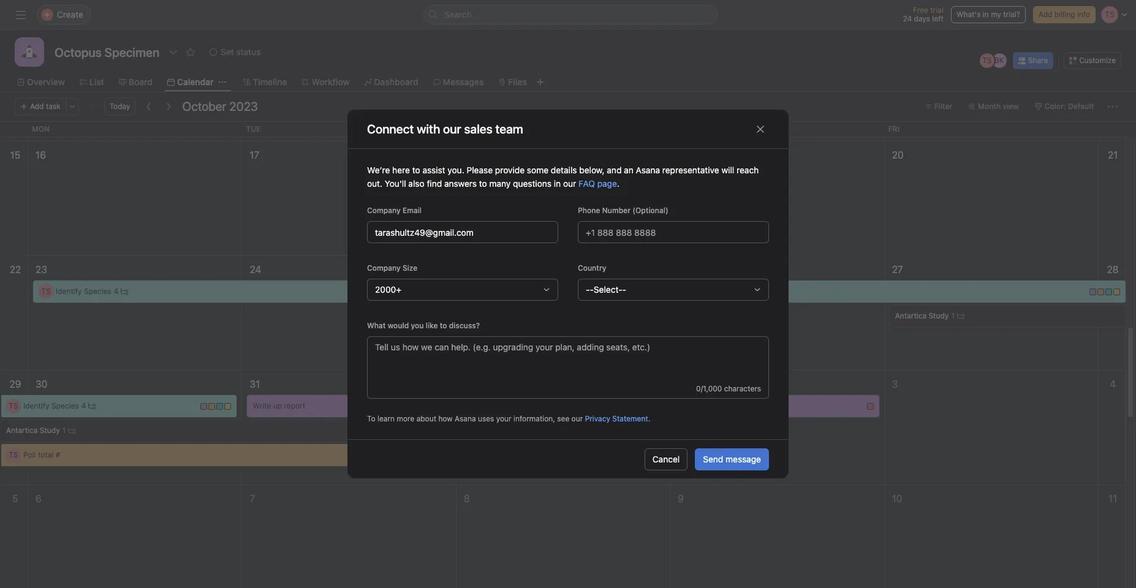 Task type: vqa. For each thing, say whether or not it's contained in the screenshot.
"left"
yes



Task type: describe. For each thing, give the bounding box(es) containing it.
board
[[129, 77, 153, 87]]

0 vertical spatial .
[[617, 178, 620, 189]]

what
[[367, 321, 386, 330]]

1 horizontal spatial species
[[84, 287, 111, 296]]

add task
[[30, 102, 60, 111]]

size
[[403, 264, 418, 273]]

what's
[[957, 10, 981, 19]]

reach
[[737, 165, 759, 175]]

connect
[[367, 122, 414, 136]]

antartica for 30
[[6, 426, 38, 435]]

you'll
[[385, 178, 406, 189]]

1 vertical spatial 4
[[1110, 379, 1116, 390]]

identify species for the middle leftcount image
[[56, 287, 111, 296]]

answers
[[444, 178, 477, 189]]

asana inside we're here to assist you. please provide some details below, and an asana representative will reach out. you'll also find answers to many questions in our
[[636, 165, 660, 175]]

characters
[[724, 384, 761, 393]]

total
[[38, 450, 54, 460]]

today button
[[104, 98, 136, 115]]

28
[[1107, 264, 1119, 275]]

uses
[[478, 414, 494, 423]]

rocket image
[[22, 45, 37, 59]]

faq
[[579, 178, 595, 189]]

info
[[1077, 10, 1090, 19]]

privacy statement link
[[585, 414, 648, 423]]

in inside button
[[983, 10, 989, 19]]

8
[[464, 493, 470, 504]]

october 2023
[[182, 99, 258, 113]]

send message button
[[695, 448, 769, 470]]

what's in my trial?
[[957, 10, 1020, 19]]

1 for 27
[[951, 311, 955, 321]]

2 vertical spatial our
[[572, 414, 583, 423]]

3 - from the left
[[622, 284, 626, 295]]

ts down 23
[[41, 287, 51, 296]]

antartica study for 30
[[6, 426, 60, 435]]

you.
[[448, 165, 464, 175]]

please
[[467, 165, 493, 175]]

trial
[[931, 6, 944, 15]]

5
[[12, 493, 18, 504]]

2 vertical spatial leftcount image
[[88, 403, 96, 410]]

21
[[1108, 150, 1118, 161]]

you
[[411, 321, 424, 330]]

29
[[9, 379, 21, 390]]

add billing info button
[[1033, 6, 1096, 23]]

company for company email
[[367, 206, 401, 215]]

0/1,000 characters text field
[[375, 341, 761, 384]]

representative
[[662, 165, 719, 175]]

16
[[36, 150, 46, 161]]

close this dialog image
[[756, 124, 765, 134]]

3
[[892, 379, 898, 390]]

search
[[444, 9, 472, 20]]

ts left the bk
[[982, 56, 992, 65]]

connect with our sales team dialog
[[347, 110, 789, 479]]

many
[[489, 178, 511, 189]]

4 for bottom leftcount image
[[81, 401, 86, 411]]

in inside we're here to assist you. please provide some details below, and an asana representative will reach out. you'll also find answers to many questions in our
[[554, 178, 561, 189]]

1 horizontal spatial to
[[440, 321, 447, 330]]

add billing info
[[1039, 10, 1090, 19]]

next month image
[[164, 102, 174, 112]]

statement
[[612, 414, 648, 423]]

1 vertical spatial .
[[648, 414, 650, 423]]

free trial 24 days left
[[903, 6, 944, 23]]

name@company.com text field
[[367, 221, 558, 243]]

out.
[[367, 178, 382, 189]]

list
[[89, 77, 104, 87]]

discuss?
[[449, 321, 480, 330]]

search button
[[423, 5, 718, 25]]

poll total #
[[23, 450, 60, 460]]

company size
[[367, 264, 418, 273]]

--select-- button
[[578, 279, 769, 301]]

bk
[[995, 56, 1004, 65]]

see
[[557, 414, 569, 423]]

9
[[678, 493, 684, 504]]

2023
[[229, 99, 258, 113]]

add for add task
[[30, 102, 44, 111]]

message
[[726, 454, 761, 464]]

an
[[624, 165, 634, 175]]

questions
[[513, 178, 552, 189]]

free
[[913, 6, 928, 15]]

list link
[[80, 75, 104, 89]]

left
[[932, 14, 944, 23]]

days
[[914, 14, 930, 23]]

antartica study for 27
[[895, 311, 949, 321]]

find
[[427, 178, 442, 189]]

learn
[[377, 414, 395, 423]]

0/1,000
[[696, 384, 722, 393]]

overview
[[27, 77, 65, 87]]

phone
[[578, 206, 600, 215]]

and
[[607, 165, 622, 175]]

6
[[36, 493, 42, 504]]

what would you like to discuss?
[[367, 321, 480, 330]]

22
[[10, 264, 21, 275]]

0/1,000 characters
[[696, 384, 761, 393]]

leftcount image
[[68, 427, 76, 435]]

cancel
[[653, 454, 680, 464]]

here
[[392, 165, 410, 175]]

calendar link
[[167, 75, 214, 89]]

company for company size
[[367, 264, 401, 273]]

our inside we're here to assist you. please provide some details below, and an asana representative will reach out. you'll also find answers to many questions in our
[[563, 178, 576, 189]]

october
[[182, 99, 226, 113]]

tue
[[246, 124, 261, 134]]

1 horizontal spatial leftcount image
[[121, 288, 128, 295]]

messages
[[443, 77, 484, 87]]

0 horizontal spatial species
[[51, 401, 79, 411]]

study for 27
[[929, 311, 949, 321]]

mon
[[32, 124, 50, 134]]

--select--
[[586, 284, 626, 295]]



Task type: locate. For each thing, give the bounding box(es) containing it.
to down please
[[479, 178, 487, 189]]

2 horizontal spatial 4
[[1110, 379, 1116, 390]]

poll
[[23, 450, 36, 460]]

.
[[617, 178, 620, 189], [648, 414, 650, 423]]

wed
[[460, 124, 477, 134]]

1 vertical spatial identify species
[[23, 401, 79, 411]]

0 vertical spatial 1
[[951, 311, 955, 321]]

0 vertical spatial identify species
[[56, 287, 111, 296]]

antartica for 27
[[895, 311, 927, 321]]

+1 888 888 8888 text field
[[578, 221, 769, 243]]

page
[[597, 178, 617, 189]]

workflow
[[312, 77, 350, 87]]

add left billing
[[1039, 10, 1053, 19]]

1 for 30
[[62, 426, 66, 435]]

search list box
[[423, 5, 718, 25]]

identify for the middle leftcount image
[[56, 287, 82, 296]]

previous month image
[[144, 102, 154, 112]]

in down details
[[554, 178, 561, 189]]

privacy
[[585, 414, 610, 423]]

1 vertical spatial antartica
[[6, 426, 38, 435]]

1 horizontal spatial 1
[[951, 311, 955, 321]]

company up 2000+
[[367, 264, 401, 273]]

our right with
[[443, 122, 461, 136]]

1 vertical spatial leftcount image
[[957, 313, 965, 320]]

antartica up poll
[[6, 426, 38, 435]]

about
[[417, 414, 436, 423]]

0 vertical spatial in
[[983, 10, 989, 19]]

0 vertical spatial 24
[[903, 14, 912, 23]]

0 horizontal spatial .
[[617, 178, 620, 189]]

with
[[417, 122, 440, 136]]

0 vertical spatial our
[[443, 122, 461, 136]]

my
[[991, 10, 1001, 19]]

antartica study down 27
[[895, 311, 949, 321]]

ts
[[982, 56, 992, 65], [41, 287, 51, 296], [9, 401, 18, 411], [9, 450, 18, 460]]

some
[[527, 165, 549, 175]]

share button
[[1013, 52, 1054, 69]]

1 vertical spatial asana
[[455, 414, 476, 423]]

sales team
[[464, 122, 523, 136]]

1 vertical spatial in
[[554, 178, 561, 189]]

0 vertical spatial identify
[[56, 287, 82, 296]]

0 vertical spatial antartica study
[[895, 311, 949, 321]]

will
[[722, 165, 734, 175]]

country
[[578, 264, 606, 273]]

identify species for bottom leftcount image
[[23, 401, 79, 411]]

report
[[284, 401, 305, 411]]

our
[[443, 122, 461, 136], [563, 178, 576, 189], [572, 414, 583, 423]]

we're here to assist you. please provide some details below, and an asana representative will reach out. you'll also find answers to many questions in our
[[367, 165, 759, 189]]

1 vertical spatial identify
[[23, 401, 49, 411]]

1 horizontal spatial study
[[929, 311, 949, 321]]

dashboard link
[[364, 75, 418, 89]]

add for add billing info
[[1039, 10, 1053, 19]]

0 vertical spatial asana
[[636, 165, 660, 175]]

27
[[892, 264, 903, 275]]

our down details
[[563, 178, 576, 189]]

2 horizontal spatial leftcount image
[[957, 313, 965, 320]]

1 horizontal spatial identify
[[56, 287, 82, 296]]

information,
[[514, 414, 555, 423]]

asana right an
[[636, 165, 660, 175]]

2 vertical spatial 4
[[81, 401, 86, 411]]

0 vertical spatial species
[[84, 287, 111, 296]]

asana right how
[[455, 414, 476, 423]]

also
[[408, 178, 425, 189]]

0 horizontal spatial add
[[30, 102, 44, 111]]

2 horizontal spatial to
[[479, 178, 487, 189]]

0 vertical spatial to
[[412, 165, 420, 175]]

timeline
[[253, 77, 287, 87]]

1 - from the left
[[586, 284, 590, 295]]

calendar
[[177, 77, 214, 87]]

files
[[508, 77, 527, 87]]

0 horizontal spatial to
[[412, 165, 420, 175]]

fri
[[888, 124, 900, 134]]

1 vertical spatial 24
[[250, 264, 261, 275]]

2000+ button
[[367, 279, 558, 301]]

0 horizontal spatial study
[[40, 426, 60, 435]]

0 horizontal spatial leftcount image
[[88, 403, 96, 410]]

1 vertical spatial add
[[30, 102, 44, 111]]

more
[[397, 414, 414, 423]]

10
[[892, 493, 902, 504]]

identify for bottom leftcount image
[[23, 401, 49, 411]]

0 horizontal spatial asana
[[455, 414, 476, 423]]

1 horizontal spatial add
[[1039, 10, 1053, 19]]

1 horizontal spatial 24
[[903, 14, 912, 23]]

our right see on the bottom of page
[[572, 414, 583, 423]]

phone number (optional)
[[578, 206, 668, 215]]

1 horizontal spatial .
[[648, 414, 650, 423]]

1 vertical spatial our
[[563, 178, 576, 189]]

to right like
[[440, 321, 447, 330]]

1
[[951, 311, 955, 321], [62, 426, 66, 435]]

dashboard
[[374, 77, 418, 87]]

0 horizontal spatial 24
[[250, 264, 261, 275]]

24 inside free trial 24 days left
[[903, 14, 912, 23]]

company email
[[367, 206, 422, 215]]

select-
[[594, 284, 622, 295]]

today
[[109, 102, 130, 111]]

1 horizontal spatial antartica
[[895, 311, 927, 321]]

-
[[586, 284, 590, 295], [590, 284, 594, 295], [622, 284, 626, 295]]

send message
[[703, 454, 761, 464]]

assist
[[423, 165, 445, 175]]

24
[[903, 14, 912, 23], [250, 264, 261, 275]]

2 company from the top
[[367, 264, 401, 273]]

add task button
[[15, 98, 66, 115]]

1 vertical spatial to
[[479, 178, 487, 189]]

provide
[[495, 165, 525, 175]]

0 vertical spatial leftcount image
[[121, 288, 128, 295]]

1 horizontal spatial asana
[[636, 165, 660, 175]]

board link
[[119, 75, 153, 89]]

0 horizontal spatial 1
[[62, 426, 66, 435]]

0 vertical spatial company
[[367, 206, 401, 215]]

0 horizontal spatial identify
[[23, 401, 49, 411]]

. down and
[[617, 178, 620, 189]]

write up report
[[253, 401, 305, 411]]

None text field
[[51, 41, 163, 63]]

email
[[403, 206, 422, 215]]

2 vertical spatial to
[[440, 321, 447, 330]]

2 - from the left
[[590, 284, 594, 295]]

in left my
[[983, 10, 989, 19]]

0 horizontal spatial 4
[[81, 401, 86, 411]]

antartica down 27
[[895, 311, 927, 321]]

1 vertical spatial study
[[40, 426, 60, 435]]

31
[[250, 379, 260, 390]]

cancel button
[[645, 448, 688, 470]]

0 horizontal spatial antartica
[[6, 426, 38, 435]]

messages link
[[433, 75, 484, 89]]

we're
[[367, 165, 390, 175]]

to learn more about how asana uses your information, see our privacy statement .
[[367, 414, 650, 423]]

ts down 29
[[9, 401, 18, 411]]

to up also on the top
[[412, 165, 420, 175]]

0 vertical spatial antartica
[[895, 311, 927, 321]]

1 company from the top
[[367, 206, 401, 215]]

timeline link
[[243, 75, 287, 89]]

20
[[892, 150, 904, 161]]

(optional)
[[633, 206, 668, 215]]

identify
[[56, 287, 82, 296], [23, 401, 49, 411]]

add inside button
[[30, 102, 44, 111]]

billing
[[1055, 10, 1075, 19]]

below,
[[579, 165, 605, 175]]

1 horizontal spatial in
[[983, 10, 989, 19]]

1 horizontal spatial 4
[[114, 287, 119, 296]]

asana
[[636, 165, 660, 175], [455, 414, 476, 423]]

4
[[114, 287, 119, 296], [1110, 379, 1116, 390], [81, 401, 86, 411]]

in
[[983, 10, 989, 19], [554, 178, 561, 189]]

0 horizontal spatial in
[[554, 178, 561, 189]]

23
[[36, 264, 47, 275]]

0 horizontal spatial antartica study
[[6, 426, 60, 435]]

study for 30
[[40, 426, 60, 435]]

species
[[84, 287, 111, 296], [51, 401, 79, 411]]

antartica study up poll
[[6, 426, 60, 435]]

17
[[250, 150, 259, 161]]

details
[[551, 165, 577, 175]]

add to starred image
[[186, 47, 196, 57]]

1 horizontal spatial antartica study
[[895, 311, 949, 321]]

ts left poll
[[9, 450, 18, 460]]

workflow link
[[302, 75, 350, 89]]

0 vertical spatial add
[[1039, 10, 1053, 19]]

task
[[46, 102, 60, 111]]

would
[[388, 321, 409, 330]]

1 vertical spatial antartica study
[[6, 426, 60, 435]]

files link
[[498, 75, 527, 89]]

1 vertical spatial 1
[[62, 426, 66, 435]]

add inside 'button'
[[1039, 10, 1053, 19]]

share
[[1028, 56, 1048, 65]]

your
[[496, 414, 512, 423]]

0 vertical spatial study
[[929, 311, 949, 321]]

0 vertical spatial 4
[[114, 287, 119, 296]]

leftcount image
[[121, 288, 128, 295], [957, 313, 965, 320], [88, 403, 96, 410]]

15
[[10, 150, 20, 161]]

add left task
[[30, 102, 44, 111]]

1 vertical spatial company
[[367, 264, 401, 273]]

4 for the middle leftcount image
[[114, 287, 119, 296]]

faq page .
[[579, 178, 620, 189]]

1 vertical spatial species
[[51, 401, 79, 411]]

company left the email
[[367, 206, 401, 215]]

. up cancel button
[[648, 414, 650, 423]]



